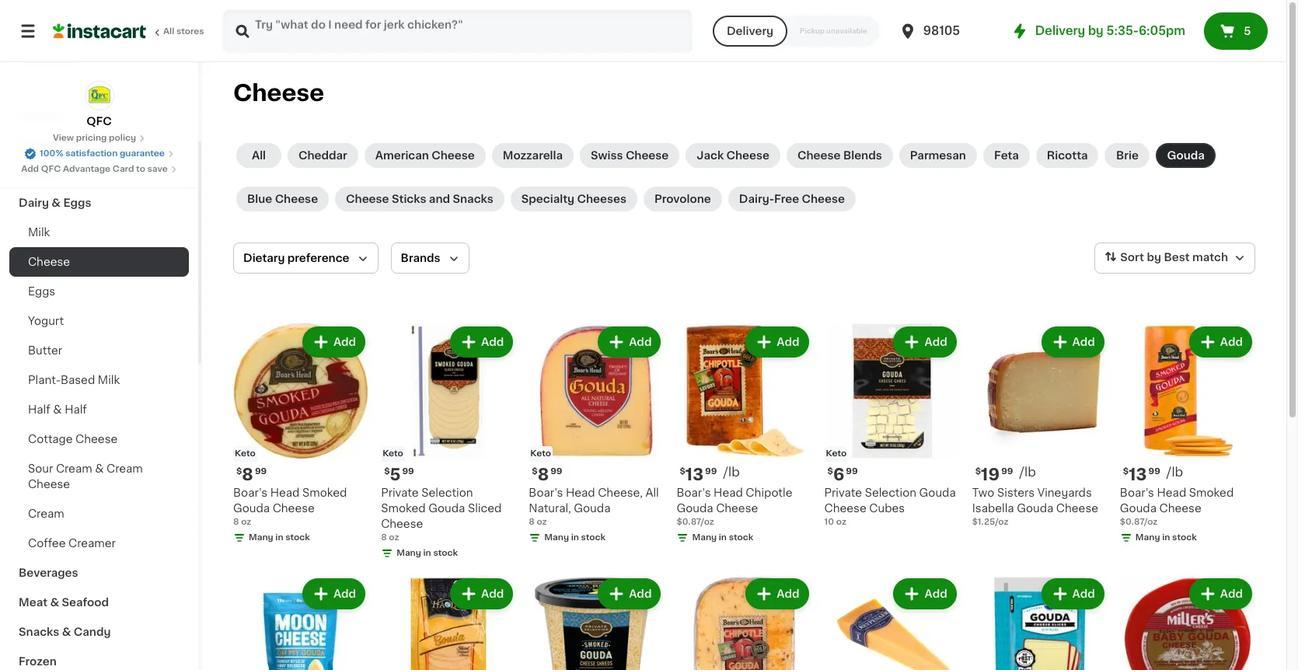 Task type: describe. For each thing, give the bounding box(es) containing it.
gouda inside boar's head smoked gouda cheese 8 oz
[[233, 503, 270, 514]]

keto for boar's head smoked gouda cheese
[[235, 450, 256, 458]]

chipotle
[[746, 488, 793, 499]]

policy
[[109, 134, 136, 142]]

4 $ from the left
[[680, 467, 686, 476]]

delivery for delivery by 5:35-6:05pm
[[1036, 25, 1086, 37]]

oz inside boar's head smoked gouda cheese 8 oz
[[241, 518, 251, 527]]

stock for boar's head chipotle gouda cheese $0.87/oz
[[729, 534, 754, 542]]

$ 8 99 for boar's head smoked gouda cheese
[[236, 467, 267, 483]]

cheese blends link
[[787, 143, 893, 168]]

half & half link
[[9, 395, 189, 425]]

& for eggs
[[52, 198, 61, 208]]

stock for boar's head smoked gouda cheese 8 oz
[[286, 534, 310, 542]]

milk inside milk link
[[28, 227, 50, 238]]

7 99 from the left
[[1149, 467, 1161, 476]]

boar's head smoked gouda cheese 8 oz
[[233, 488, 347, 527]]

cream down the 'cottage cheese'
[[56, 463, 92, 474]]

qfc inside add qfc advantage card to save link
[[41, 165, 61, 173]]

1 vertical spatial snacks
[[19, 627, 59, 638]]

smoked for 5
[[381, 503, 426, 514]]

brands
[[401, 253, 441, 264]]

$0.87/oz for boar's head smoked gouda cheese
[[1120, 518, 1158, 527]]

sour cream & cream cheese
[[28, 463, 143, 490]]

/lb for boar's head smoked gouda cheese
[[1167, 466, 1184, 478]]

to
[[136, 165, 145, 173]]

$13.99 per pound element for smoked
[[1120, 465, 1256, 485]]

cheeses
[[577, 194, 627, 205]]

recipes link
[[9, 100, 189, 129]]

sour
[[28, 463, 53, 474]]

0 vertical spatial snacks
[[453, 194, 494, 205]]

dairy-free cheese
[[739, 194, 845, 205]]

cheese blends
[[798, 150, 882, 161]]

product group containing 19
[[973, 323, 1108, 529]]

13 for boar's head smoked gouda cheese
[[1129, 467, 1147, 483]]

cheese inside 'sour cream & cream cheese'
[[28, 479, 70, 490]]

smoked for 8
[[302, 488, 347, 499]]

98105 button
[[899, 9, 992, 53]]

eggs inside dairy & eggs "link"
[[63, 198, 91, 208]]

beverages
[[19, 568, 78, 579]]

100%
[[40, 149, 63, 158]]

boar's for boar's head chipotle gouda cheese $0.87/oz
[[677, 488, 711, 499]]

beverages link
[[9, 558, 189, 588]]

match
[[1193, 252, 1229, 263]]

98105
[[924, 25, 961, 37]]

by for sort
[[1147, 252, 1162, 263]]

lists
[[44, 54, 70, 65]]

thanksgiving link
[[9, 129, 189, 159]]

gouda inside private selection smoked gouda sliced cheese 8 oz
[[429, 503, 465, 514]]

save
[[147, 165, 168, 173]]

yogurt link
[[9, 306, 189, 336]]

product group containing 6
[[825, 323, 960, 529]]

coffee creamer link
[[9, 529, 189, 558]]

ricotta
[[1047, 150, 1088, 161]]

instacart logo image
[[53, 22, 146, 40]]

in for boar's head smoked gouda cheese $0.87/oz
[[1163, 534, 1171, 542]]

feta
[[994, 150, 1019, 161]]

free
[[775, 194, 799, 205]]

vineyards
[[1038, 488, 1092, 499]]

$ 5 99
[[384, 467, 414, 483]]

keto for private selection smoked gouda sliced cheese
[[383, 450, 403, 458]]

all stores link
[[53, 9, 205, 53]]

all for all
[[252, 150, 266, 161]]

thanksgiving
[[19, 138, 93, 149]]

head for boar's head smoked gouda cheese $0.87/oz
[[1157, 488, 1187, 499]]

product group containing 5
[[381, 323, 517, 563]]

brie
[[1117, 150, 1139, 161]]

cheese inside boar's head smoked gouda cheese 8 oz
[[273, 503, 315, 514]]

gouda inside boar's head cheese, all natural, gouda 8 oz
[[574, 503, 611, 514]]

sour cream & cream cheese link
[[9, 454, 189, 499]]

keto for private selection gouda cheese cubes
[[826, 450, 847, 458]]

sliced
[[468, 503, 502, 514]]

oz inside private selection smoked gouda sliced cheese 8 oz
[[389, 534, 399, 542]]

blends
[[844, 150, 882, 161]]

eggs link
[[9, 277, 189, 306]]

blue
[[247, 194, 272, 205]]

many for boar's head smoked gouda cheese $0.87/oz
[[1136, 534, 1161, 542]]

0 horizontal spatial 5
[[390, 467, 401, 483]]

99 inside $ 6 99
[[846, 467, 858, 476]]

pricing
[[76, 134, 107, 142]]

oz inside private selection gouda cheese cubes 10 oz
[[836, 518, 847, 527]]

many for boar's head cheese, all natural, gouda 8 oz
[[545, 534, 569, 542]]

blue cheese
[[247, 194, 318, 205]]

american cheese
[[375, 150, 475, 161]]

view pricing policy
[[53, 134, 136, 142]]

frozen
[[19, 656, 57, 667]]

Best match Sort by field
[[1095, 243, 1256, 274]]

coffee
[[28, 538, 66, 549]]

private selection gouda cheese cubes 10 oz
[[825, 488, 956, 527]]

many for private selection smoked gouda sliced cheese 8 oz
[[397, 549, 421, 558]]

eggs inside eggs link
[[28, 286, 55, 297]]

delivery by 5:35-6:05pm
[[1036, 25, 1186, 37]]

half & half
[[28, 404, 87, 415]]

service type group
[[713, 16, 880, 47]]

Search field
[[224, 11, 691, 51]]

sort by
[[1121, 252, 1162, 263]]

8 inside boar's head cheese, all natural, gouda 8 oz
[[529, 518, 535, 527]]

6
[[833, 467, 845, 483]]

boar's head cheese, all natural, gouda 8 oz
[[529, 488, 659, 527]]

gouda inside two sisters vineyards isabella gouda cheese $1.25/oz
[[1017, 503, 1054, 514]]

cubes
[[870, 503, 905, 514]]

specialty cheeses link
[[511, 187, 638, 211]]

sisters
[[998, 488, 1035, 499]]

$ 13 99 for boar's head smoked gouda cheese
[[1123, 467, 1161, 483]]

$1.25/oz
[[973, 518, 1009, 527]]

4 99 from the left
[[705, 467, 717, 476]]

$ 19 99 /lb
[[976, 466, 1036, 483]]

& for seafood
[[50, 597, 59, 608]]

cheese inside two sisters vineyards isabella gouda cheese $1.25/oz
[[1057, 503, 1099, 514]]

selection for cubes
[[865, 488, 917, 499]]

plant-
[[28, 375, 61, 386]]

many for boar's head smoked gouda cheese 8 oz
[[249, 534, 273, 542]]

1 $ from the left
[[236, 467, 242, 476]]

swiss cheese link
[[580, 143, 680, 168]]

keto for boar's head cheese, all natural, gouda
[[531, 450, 551, 458]]

by for delivery
[[1089, 25, 1104, 37]]

& for candy
[[62, 627, 71, 638]]

/lb for boar's head chipotle gouda cheese
[[723, 466, 740, 478]]

1 half from the left
[[28, 404, 50, 415]]

many in stock for boar's head smoked gouda cheese 8 oz
[[249, 534, 310, 542]]

100% satisfaction guarantee
[[40, 149, 165, 158]]

snacks & candy link
[[9, 617, 189, 647]]

stock for boar's head cheese, all natural, gouda 8 oz
[[581, 534, 606, 542]]

19
[[981, 467, 1000, 483]]

two
[[973, 488, 995, 499]]

cream inside cream 'link'
[[28, 509, 64, 519]]

& inside 'sour cream & cream cheese'
[[95, 463, 104, 474]]

cottage cheese link
[[9, 425, 189, 454]]

99 inside the $ 5 99
[[402, 467, 414, 476]]

boar's head chipotle gouda cheese $0.87/oz
[[677, 488, 793, 527]]

cheese sticks and snacks
[[346, 194, 494, 205]]

many in stock for boar's head chipotle gouda cheese $0.87/oz
[[692, 534, 754, 542]]

boar's for boar's head cheese, all natural, gouda 8 oz
[[529, 488, 563, 499]]

sticks
[[392, 194, 426, 205]]

add qfc advantage card to save link
[[21, 163, 177, 176]]

seafood
[[62, 597, 109, 608]]

boar's for boar's head smoked gouda cheese 8 oz
[[233, 488, 268, 499]]

dairy
[[19, 198, 49, 208]]

all for all stores
[[163, 27, 174, 36]]

5 button
[[1204, 12, 1268, 50]]

parmesan
[[910, 150, 966, 161]]

produce
[[19, 168, 66, 179]]

in for boar's head smoked gouda cheese 8 oz
[[276, 534, 283, 542]]

boar's for boar's head smoked gouda cheese $0.87/oz
[[1120, 488, 1155, 499]]

& for half
[[53, 404, 62, 415]]

gouda inside boar's head smoked gouda cheese $0.87/oz
[[1120, 503, 1157, 514]]



Task type: locate. For each thing, give the bounding box(es) containing it.
delivery for delivery
[[727, 26, 774, 37]]

$ up two
[[976, 467, 981, 476]]

99 up boar's head smoked gouda cheese $0.87/oz
[[1149, 467, 1161, 476]]

half
[[28, 404, 50, 415], [65, 404, 87, 415]]

selection for sliced
[[422, 488, 473, 499]]

recipes
[[19, 109, 64, 120]]

8
[[242, 467, 253, 483], [538, 467, 549, 483], [233, 518, 239, 527], [529, 518, 535, 527], [381, 534, 387, 542]]

2 keto from the left
[[383, 450, 403, 458]]

$ 13 99 for boar's head chipotle gouda cheese
[[680, 467, 717, 483]]

milk link
[[9, 218, 189, 247]]

7 $ from the left
[[1123, 467, 1129, 476]]

/lb up boar's head chipotle gouda cheese $0.87/oz
[[723, 466, 740, 478]]

8 inside boar's head smoked gouda cheese 8 oz
[[233, 518, 239, 527]]

cheese,
[[598, 488, 643, 499]]

qfc inside qfc 'link'
[[87, 116, 112, 127]]

private selection smoked gouda sliced cheese 8 oz
[[381, 488, 502, 542]]

lists link
[[9, 44, 189, 75]]

gouda inside private selection gouda cheese cubes 10 oz
[[920, 488, 956, 499]]

smoked inside boar's head smoked gouda cheese $0.87/oz
[[1190, 488, 1234, 499]]

private down the $ 5 99
[[381, 488, 419, 499]]

snacks up 'frozen'
[[19, 627, 59, 638]]

1 /lb from the left
[[723, 466, 740, 478]]

keto up the $ 5 99
[[383, 450, 403, 458]]

& right dairy
[[52, 198, 61, 208]]

1 horizontal spatial eggs
[[63, 198, 91, 208]]

all up blue in the left of the page
[[252, 150, 266, 161]]

$ up boar's head smoked gouda cheese $0.87/oz
[[1123, 467, 1129, 476]]

all link
[[236, 143, 281, 168]]

cheese link
[[9, 247, 189, 277]]

all inside boar's head cheese, all natural, gouda 8 oz
[[646, 488, 659, 499]]

keto up 6 at the bottom right of page
[[826, 450, 847, 458]]

1 $0.87/oz from the left
[[677, 518, 714, 527]]

2 horizontal spatial /lb
[[1167, 466, 1184, 478]]

1 99 from the left
[[255, 467, 267, 476]]

& down cottage cheese link
[[95, 463, 104, 474]]

add button
[[304, 328, 364, 356], [452, 328, 512, 356], [600, 328, 660, 356], [747, 328, 808, 356], [895, 328, 955, 356], [1043, 328, 1103, 356], [1191, 328, 1251, 356], [304, 580, 364, 608], [452, 580, 512, 608], [600, 580, 660, 608], [747, 580, 808, 608], [895, 580, 955, 608], [1043, 580, 1103, 608], [1191, 580, 1251, 608]]

in for private selection smoked gouda sliced cheese 8 oz
[[423, 549, 431, 558]]

cheese
[[233, 82, 324, 104], [432, 150, 475, 161], [626, 150, 669, 161], [727, 150, 770, 161], [798, 150, 841, 161], [275, 194, 318, 205], [346, 194, 389, 205], [802, 194, 845, 205], [28, 257, 70, 267], [76, 434, 118, 445], [28, 479, 70, 490], [273, 503, 315, 514], [716, 503, 758, 514], [825, 503, 867, 514], [1057, 503, 1099, 514], [1160, 503, 1202, 514], [381, 519, 423, 530]]

stock for private selection smoked gouda sliced cheese 8 oz
[[433, 549, 458, 558]]

gouda inside boar's head chipotle gouda cheese $0.87/oz
[[677, 503, 713, 514]]

two sisters vineyards isabella gouda cheese $1.25/oz
[[973, 488, 1099, 527]]

cream link
[[9, 499, 189, 529]]

$ up boar's head chipotle gouda cheese $0.87/oz
[[680, 467, 686, 476]]

2 $0.87/oz from the left
[[1120, 518, 1158, 527]]

0 horizontal spatial snacks
[[19, 627, 59, 638]]

$13.99 per pound element up boar's head smoked gouda cheese $0.87/oz
[[1120, 465, 1256, 485]]

boar's inside boar's head smoked gouda cheese $0.87/oz
[[1120, 488, 1155, 499]]

1 vertical spatial 5
[[390, 467, 401, 483]]

head for boar's head chipotle gouda cheese $0.87/oz
[[714, 488, 743, 499]]

& left candy
[[62, 627, 71, 638]]

many
[[249, 534, 273, 542], [545, 534, 569, 542], [692, 534, 717, 542], [1136, 534, 1161, 542], [397, 549, 421, 558]]

0 vertical spatial eggs
[[63, 198, 91, 208]]

3 99 from the left
[[551, 467, 563, 476]]

0 horizontal spatial $ 13 99
[[680, 467, 717, 483]]

$ 8 99 for boar's head cheese, all natural, gouda
[[532, 467, 563, 483]]

stores
[[176, 27, 204, 36]]

head for boar's head smoked gouda cheese 8 oz
[[270, 488, 300, 499]]

creamer
[[68, 538, 116, 549]]

1 horizontal spatial qfc
[[87, 116, 112, 127]]

1 selection from the left
[[422, 488, 473, 499]]

milk inside plant-based milk link
[[98, 375, 120, 386]]

2 $13.99 per pound element from the left
[[1120, 465, 1256, 485]]

oz
[[241, 518, 251, 527], [537, 518, 547, 527], [836, 518, 847, 527], [389, 534, 399, 542]]

many down boar's head smoked gouda cheese $0.87/oz
[[1136, 534, 1161, 542]]

selection up cubes
[[865, 488, 917, 499]]

100% satisfaction guarantee button
[[24, 145, 174, 160]]

$ up private selection smoked gouda sliced cheese 8 oz on the bottom left of page
[[384, 467, 390, 476]]

1 vertical spatial by
[[1147, 252, 1162, 263]]

candy
[[74, 627, 111, 638]]

private inside private selection gouda cheese cubes 10 oz
[[825, 488, 862, 499]]

13 for boar's head chipotle gouda cheese
[[686, 467, 704, 483]]

2 boar's from the left
[[529, 488, 563, 499]]

in for boar's head cheese, all natural, gouda 8 oz
[[571, 534, 579, 542]]

99 up natural,
[[551, 467, 563, 476]]

delivery button
[[713, 16, 788, 47]]

smoked inside boar's head smoked gouda cheese 8 oz
[[302, 488, 347, 499]]

cheese inside "link"
[[28, 257, 70, 267]]

all left stores
[[163, 27, 174, 36]]

1 keto from the left
[[235, 450, 256, 458]]

& inside "link"
[[52, 198, 61, 208]]

&
[[52, 198, 61, 208], [53, 404, 62, 415], [95, 463, 104, 474], [50, 597, 59, 608], [62, 627, 71, 638]]

product group
[[233, 323, 369, 548], [381, 323, 517, 563], [529, 323, 664, 548], [677, 323, 812, 548], [825, 323, 960, 529], [973, 323, 1108, 529], [1120, 323, 1256, 548], [233, 576, 369, 670], [381, 576, 517, 670], [529, 576, 664, 670], [677, 576, 812, 670], [825, 576, 960, 670], [973, 576, 1108, 670], [1120, 576, 1256, 670]]

1 $ 8 99 from the left
[[236, 467, 267, 483]]

1 horizontal spatial 13
[[1129, 467, 1147, 483]]

private
[[381, 488, 419, 499], [825, 488, 862, 499]]

5 99 from the left
[[846, 467, 858, 476]]

natural,
[[529, 503, 571, 514]]

99 up private selection smoked gouda sliced cheese 8 oz on the bottom left of page
[[402, 467, 414, 476]]

snacks right and
[[453, 194, 494, 205]]

half down plant-based milk
[[65, 404, 87, 415]]

0 horizontal spatial 13
[[686, 467, 704, 483]]

specialty cheeses
[[522, 194, 627, 205]]

0 horizontal spatial $13.99 per pound element
[[677, 465, 812, 485]]

cream up coffee
[[28, 509, 64, 519]]

$ up natural,
[[532, 467, 538, 476]]

1 horizontal spatial all
[[252, 150, 266, 161]]

in down boar's head cheese, all natural, gouda 8 oz
[[571, 534, 579, 542]]

6 $ from the left
[[976, 467, 981, 476]]

head inside boar's head cheese, all natural, gouda 8 oz
[[566, 488, 595, 499]]

in for boar's head chipotle gouda cheese $0.87/oz
[[719, 534, 727, 542]]

boar's inside boar's head cheese, all natural, gouda 8 oz
[[529, 488, 563, 499]]

delivery by 5:35-6:05pm link
[[1011, 22, 1186, 40]]

many in stock down boar's head smoked gouda cheese $0.87/oz
[[1136, 534, 1197, 542]]

1 $ 13 99 from the left
[[680, 467, 717, 483]]

10
[[825, 518, 834, 527]]

0 vertical spatial qfc
[[87, 116, 112, 127]]

in down boar's head chipotle gouda cheese $0.87/oz
[[719, 534, 727, 542]]

1 vertical spatial qfc
[[41, 165, 61, 173]]

cheese inside boar's head chipotle gouda cheese $0.87/oz
[[716, 503, 758, 514]]

in down boar's head smoked gouda cheese $0.87/oz
[[1163, 534, 1171, 542]]

dietary
[[243, 253, 285, 264]]

1 horizontal spatial smoked
[[381, 503, 426, 514]]

delivery inside delivery by 5:35-6:05pm link
[[1036, 25, 1086, 37]]

brands button
[[391, 243, 469, 274]]

jack
[[697, 150, 724, 161]]

delivery inside "delivery" button
[[727, 26, 774, 37]]

2 /lb from the left
[[1020, 466, 1036, 478]]

private for cheese
[[825, 488, 862, 499]]

by
[[1089, 25, 1104, 37], [1147, 252, 1162, 263]]

0 horizontal spatial half
[[28, 404, 50, 415]]

cream
[[56, 463, 92, 474], [107, 463, 143, 474], [28, 509, 64, 519]]

$13.99 per pound element for chipotle
[[677, 465, 812, 485]]

add
[[21, 165, 39, 173], [334, 337, 356, 348], [481, 337, 504, 348], [629, 337, 652, 348], [777, 337, 800, 348], [925, 337, 948, 348], [1073, 337, 1095, 348], [1221, 337, 1243, 348], [334, 589, 356, 600], [481, 589, 504, 600], [629, 589, 652, 600], [777, 589, 800, 600], [925, 589, 948, 600], [1073, 589, 1095, 600], [1221, 589, 1243, 600]]

in down boar's head smoked gouda cheese 8 oz
[[276, 534, 283, 542]]

keto up natural,
[[531, 450, 551, 458]]

2 private from the left
[[825, 488, 862, 499]]

eggs up yogurt
[[28, 286, 55, 297]]

butter link
[[9, 336, 189, 365]]

0 horizontal spatial milk
[[28, 227, 50, 238]]

half down plant-
[[28, 404, 50, 415]]

0 horizontal spatial eggs
[[28, 286, 55, 297]]

$ up boar's head smoked gouda cheese 8 oz
[[236, 467, 242, 476]]

0 horizontal spatial by
[[1089, 25, 1104, 37]]

brie link
[[1105, 143, 1150, 168]]

many in stock for boar's head cheese, all natural, gouda 8 oz
[[545, 534, 606, 542]]

many for boar's head chipotle gouda cheese $0.87/oz
[[692, 534, 717, 542]]

$ inside the $ 5 99
[[384, 467, 390, 476]]

produce link
[[9, 159, 189, 188]]

/lb inside $ 19 99 /lb
[[1020, 466, 1036, 478]]

stock down boar's head smoked gouda cheese 8 oz
[[286, 534, 310, 542]]

2 $ 13 99 from the left
[[1123, 467, 1161, 483]]

many in stock down boar's head cheese, all natural, gouda 8 oz
[[545, 534, 606, 542]]

8 inside private selection smoked gouda sliced cheese 8 oz
[[381, 534, 387, 542]]

by left 5:35-
[[1089, 25, 1104, 37]]

oz inside boar's head cheese, all natural, gouda 8 oz
[[537, 518, 547, 527]]

& up cottage
[[53, 404, 62, 415]]

eggs
[[63, 198, 91, 208], [28, 286, 55, 297]]

1 boar's from the left
[[233, 488, 268, 499]]

$ 6 99
[[828, 467, 858, 483]]

$19.99 per pound element
[[973, 465, 1108, 485]]

2 vertical spatial all
[[646, 488, 659, 499]]

2 horizontal spatial smoked
[[1190, 488, 1234, 499]]

selection inside private selection gouda cheese cubes 10 oz
[[865, 488, 917, 499]]

cream down cottage cheese link
[[107, 463, 143, 474]]

0 vertical spatial all
[[163, 27, 174, 36]]

0 horizontal spatial selection
[[422, 488, 473, 499]]

$0.87/oz inside boar's head smoked gouda cheese $0.87/oz
[[1120, 518, 1158, 527]]

1 horizontal spatial milk
[[98, 375, 120, 386]]

many in stock for private selection smoked gouda sliced cheese 8 oz
[[397, 549, 458, 558]]

ricotta link
[[1036, 143, 1099, 168]]

0 horizontal spatial smoked
[[302, 488, 347, 499]]

swiss cheese
[[591, 150, 669, 161]]

many down natural,
[[545, 534, 569, 542]]

by right "sort"
[[1147, 252, 1162, 263]]

gouda link
[[1157, 143, 1216, 168]]

$0.87/oz inside boar's head chipotle gouda cheese $0.87/oz
[[677, 518, 714, 527]]

head for boar's head cheese, all natural, gouda 8 oz
[[566, 488, 595, 499]]

selection up "sliced"
[[422, 488, 473, 499]]

0 vertical spatial milk
[[28, 227, 50, 238]]

2 selection from the left
[[865, 488, 917, 499]]

jack cheese
[[697, 150, 770, 161]]

provolone
[[655, 194, 711, 205]]

3 $ from the left
[[532, 467, 538, 476]]

frozen link
[[9, 647, 189, 670]]

stock for boar's head smoked gouda cheese $0.87/oz
[[1173, 534, 1197, 542]]

private down $ 6 99
[[825, 488, 862, 499]]

/lb up sisters
[[1020, 466, 1036, 478]]

1 private from the left
[[381, 488, 419, 499]]

many down boar's head chipotle gouda cheese $0.87/oz
[[692, 534, 717, 542]]

1 13 from the left
[[686, 467, 704, 483]]

cheese inside boar's head smoked gouda cheese $0.87/oz
[[1160, 503, 1202, 514]]

stock down boar's head smoked gouda cheese $0.87/oz
[[1173, 534, 1197, 542]]

$ 13 99 up boar's head smoked gouda cheese $0.87/oz
[[1123, 467, 1161, 483]]

many in stock down boar's head smoked gouda cheese 8 oz
[[249, 534, 310, 542]]

5
[[1244, 26, 1251, 37], [390, 467, 401, 483]]

1 horizontal spatial 5
[[1244, 26, 1251, 37]]

meat & seafood
[[19, 597, 109, 608]]

cheese inside private selection smoked gouda sliced cheese 8 oz
[[381, 519, 423, 530]]

sort
[[1121, 252, 1145, 263]]

cheese inside private selection gouda cheese cubes 10 oz
[[825, 503, 867, 514]]

None search field
[[222, 9, 693, 53]]

4 boar's from the left
[[1120, 488, 1155, 499]]

all inside all stores link
[[163, 27, 174, 36]]

selection inside private selection smoked gouda sliced cheese 8 oz
[[422, 488, 473, 499]]

0 horizontal spatial qfc
[[41, 165, 61, 173]]

5:35-
[[1107, 25, 1139, 37]]

boar's inside boar's head smoked gouda cheese 8 oz
[[233, 488, 268, 499]]

milk right based
[[98, 375, 120, 386]]

1 horizontal spatial $0.87/oz
[[1120, 518, 1158, 527]]

parmesan link
[[899, 143, 977, 168]]

$ 13 99 up boar's head chipotle gouda cheese $0.87/oz
[[680, 467, 717, 483]]

$ inside $ 19 99 /lb
[[976, 467, 981, 476]]

99 right 6 at the bottom right of page
[[846, 467, 858, 476]]

1 horizontal spatial snacks
[[453, 194, 494, 205]]

1 horizontal spatial /lb
[[1020, 466, 1036, 478]]

0 horizontal spatial $ 8 99
[[236, 467, 267, 483]]

99 up boar's head smoked gouda cheese 8 oz
[[255, 467, 267, 476]]

mozzarella
[[503, 150, 563, 161]]

and
[[429, 194, 450, 205]]

many in stock down boar's head chipotle gouda cheese $0.87/oz
[[692, 534, 754, 542]]

5 $ from the left
[[828, 467, 833, 476]]

by inside "field"
[[1147, 252, 1162, 263]]

$
[[236, 467, 242, 476], [384, 467, 390, 476], [532, 467, 538, 476], [680, 467, 686, 476], [828, 467, 833, 476], [976, 467, 981, 476], [1123, 467, 1129, 476]]

3 head from the left
[[714, 488, 743, 499]]

3 keto from the left
[[531, 450, 551, 458]]

many down private selection smoked gouda sliced cheese 8 oz on the bottom left of page
[[397, 549, 421, 558]]

all right cheese,
[[646, 488, 659, 499]]

2 $ 8 99 from the left
[[532, 467, 563, 483]]

head inside boar's head smoked gouda cheese $0.87/oz
[[1157, 488, 1187, 499]]

qfc
[[87, 116, 112, 127], [41, 165, 61, 173]]

dairy & eggs link
[[9, 188, 189, 218]]

head inside boar's head smoked gouda cheese 8 oz
[[270, 488, 300, 499]]

0 horizontal spatial /lb
[[723, 466, 740, 478]]

$ 8 99 up boar's head smoked gouda cheese 8 oz
[[236, 467, 267, 483]]

13 up boar's head smoked gouda cheese $0.87/oz
[[1129, 467, 1147, 483]]

head inside boar's head chipotle gouda cheese $0.87/oz
[[714, 488, 743, 499]]

$ 8 99 up natural,
[[532, 467, 563, 483]]

milk down dairy
[[28, 227, 50, 238]]

2 horizontal spatial all
[[646, 488, 659, 499]]

2 99 from the left
[[402, 467, 414, 476]]

view pricing policy link
[[53, 132, 145, 145]]

5 inside button
[[1244, 26, 1251, 37]]

$0.87/oz for boar's head chipotle gouda cheese
[[677, 518, 714, 527]]

13 up boar's head chipotle gouda cheese $0.87/oz
[[686, 467, 704, 483]]

guarantee
[[120, 149, 165, 158]]

2 13 from the left
[[1129, 467, 1147, 483]]

dairy-free cheese link
[[728, 187, 856, 211]]

meat & seafood link
[[9, 588, 189, 617]]

1 head from the left
[[270, 488, 300, 499]]

3 /lb from the left
[[1167, 466, 1184, 478]]

1 vertical spatial all
[[252, 150, 266, 161]]

qfc logo image
[[84, 81, 114, 110]]

$13.99 per pound element up chipotle
[[677, 465, 812, 485]]

yogurt
[[28, 316, 64, 327]]

1 horizontal spatial by
[[1147, 252, 1162, 263]]

stock down private selection smoked gouda sliced cheese 8 oz on the bottom left of page
[[433, 549, 458, 558]]

& right meat at the bottom left of page
[[50, 597, 59, 608]]

1 vertical spatial milk
[[98, 375, 120, 386]]

6 99 from the left
[[1002, 467, 1014, 476]]

/lb up boar's head smoked gouda cheese $0.87/oz
[[1167, 466, 1184, 478]]

0 vertical spatial 5
[[1244, 26, 1251, 37]]

0 horizontal spatial private
[[381, 488, 419, 499]]

advantage
[[63, 165, 111, 173]]

1 horizontal spatial half
[[65, 404, 87, 415]]

stock down boar's head chipotle gouda cheese $0.87/oz
[[729, 534, 754, 542]]

qfc up view pricing policy link
[[87, 116, 112, 127]]

boar's inside boar's head chipotle gouda cheese $0.87/oz
[[677, 488, 711, 499]]

smoked inside private selection smoked gouda sliced cheese 8 oz
[[381, 503, 426, 514]]

boar's head smoked gouda cheese $0.87/oz
[[1120, 488, 1234, 527]]

many in stock for boar's head smoked gouda cheese $0.87/oz
[[1136, 534, 1197, 542]]

0 horizontal spatial $0.87/oz
[[677, 518, 714, 527]]

private inside private selection smoked gouda sliced cheese 8 oz
[[381, 488, 419, 499]]

selection
[[422, 488, 473, 499], [865, 488, 917, 499]]

1 horizontal spatial private
[[825, 488, 862, 499]]

$13.99 per pound element
[[677, 465, 812, 485], [1120, 465, 1256, 485]]

jack cheese link
[[686, 143, 781, 168]]

2 head from the left
[[566, 488, 595, 499]]

3 boar's from the left
[[677, 488, 711, 499]]

specialty
[[522, 194, 575, 205]]

0 vertical spatial by
[[1089, 25, 1104, 37]]

13
[[686, 467, 704, 483], [1129, 467, 1147, 483]]

1 horizontal spatial $ 8 99
[[532, 467, 563, 483]]

1 horizontal spatial selection
[[865, 488, 917, 499]]

many down boar's head smoked gouda cheese 8 oz
[[249, 534, 273, 542]]

american cheese link
[[364, 143, 486, 168]]

99 inside $ 19 99 /lb
[[1002, 467, 1014, 476]]

0 horizontal spatial delivery
[[727, 26, 774, 37]]

all inside all link
[[252, 150, 266, 161]]

1 horizontal spatial $13.99 per pound element
[[1120, 465, 1256, 485]]

keto up boar's head smoked gouda cheese 8 oz
[[235, 450, 256, 458]]

private for gouda
[[381, 488, 419, 499]]

$ inside $ 6 99
[[828, 467, 833, 476]]

snacks & candy
[[19, 627, 111, 638]]

add qfc advantage card to save
[[21, 165, 168, 173]]

99 up boar's head chipotle gouda cheese $0.87/oz
[[705, 467, 717, 476]]

qfc down 100%
[[41, 165, 61, 173]]

1 vertical spatial eggs
[[28, 286, 55, 297]]

provolone link
[[644, 187, 722, 211]]

preference
[[288, 253, 350, 264]]

many in stock down private selection smoked gouda sliced cheese 8 oz on the bottom left of page
[[397, 549, 458, 558]]

delivery
[[1036, 25, 1086, 37], [727, 26, 774, 37]]

all stores
[[163, 27, 204, 36]]

1 horizontal spatial $ 13 99
[[1123, 467, 1161, 483]]

snacks
[[453, 194, 494, 205], [19, 627, 59, 638]]

99 right 19
[[1002, 467, 1014, 476]]

in down private selection smoked gouda sliced cheese 8 oz on the bottom left of page
[[423, 549, 431, 558]]

eggs down the advantage
[[63, 198, 91, 208]]

$ up 10
[[828, 467, 833, 476]]

2 $ from the left
[[384, 467, 390, 476]]

head
[[270, 488, 300, 499], [566, 488, 595, 499], [714, 488, 743, 499], [1157, 488, 1187, 499]]

$ 8 99
[[236, 467, 267, 483], [532, 467, 563, 483]]

1 horizontal spatial delivery
[[1036, 25, 1086, 37]]

stock down boar's head cheese, all natural, gouda 8 oz
[[581, 534, 606, 542]]

card
[[113, 165, 134, 173]]

0 horizontal spatial all
[[163, 27, 174, 36]]

cheese sticks and snacks link
[[335, 187, 504, 211]]

cheddar link
[[288, 143, 358, 168]]

4 keto from the left
[[826, 450, 847, 458]]

1 $13.99 per pound element from the left
[[677, 465, 812, 485]]

4 head from the left
[[1157, 488, 1187, 499]]

best match
[[1164, 252, 1229, 263]]

2 half from the left
[[65, 404, 87, 415]]



Task type: vqa. For each thing, say whether or not it's contained in the screenshot.
Advantage
yes



